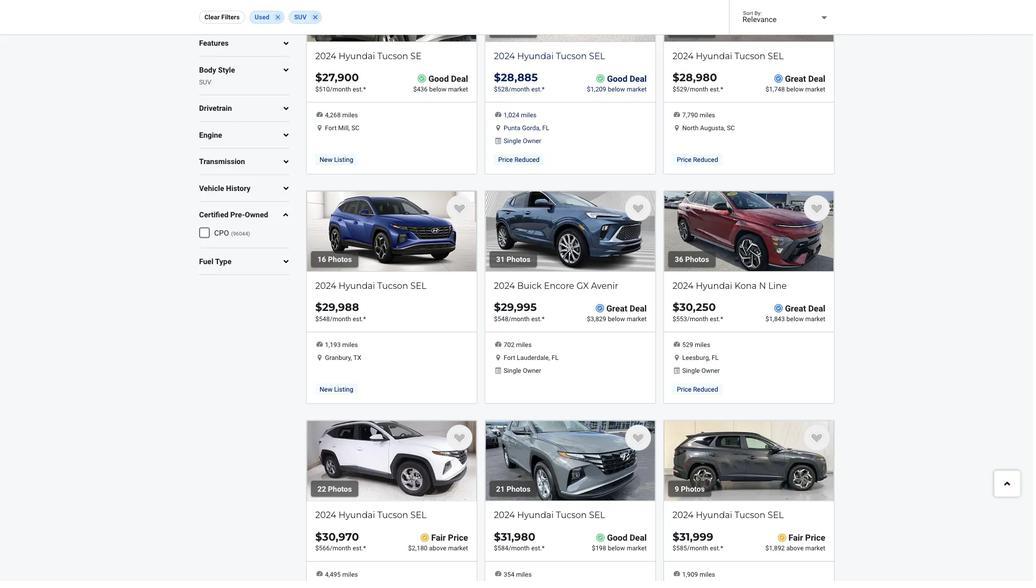 Task type: vqa. For each thing, say whether or not it's contained in the screenshot.


Task type: locate. For each thing, give the bounding box(es) containing it.
fair price up the $2,180 above market
[[432, 533, 468, 543]]

2024 up 28,885
[[494, 51, 515, 61]]

miles up "fort lauderdale , fl"
[[516, 341, 532, 349]]

miles right 1,909
[[700, 571, 716, 579]]

1 new listing from the top
[[320, 156, 354, 164]]

photos right 31
[[507, 255, 531, 264]]

mill
[[338, 124, 349, 132]]

fair up the $2,180 above market
[[432, 533, 446, 543]]

1 vertical spatial new listing
[[320, 386, 354, 393]]

leesburg
[[683, 354, 709, 362]]

548 inside $ 29,995 $ 548 /month est.*
[[498, 315, 509, 323]]

2024 hyundai tucson image for 30,970
[[307, 421, 477, 502]]

(
[[231, 231, 233, 237]]

1 fair from the left
[[432, 533, 446, 543]]

/month est.* inside $ 29,988 $ 548 /month est.*
[[330, 315, 366, 323]]

/month est.* inside $ 29,995 $ 548 /month est.*
[[509, 315, 545, 323]]

2024 up 30,250
[[673, 280, 694, 291]]

style
[[218, 66, 235, 74]]

548 inside $ 29,988 $ 548 /month est.*
[[319, 315, 330, 323]]

0 vertical spatial suv
[[294, 13, 307, 21]]

28,885
[[501, 71, 538, 84]]

market for 31,980
[[627, 545, 647, 552]]

price reduced for 30,250
[[677, 386, 719, 393]]

30,970
[[322, 530, 359, 544]]

deal up '$1,209 below market'
[[630, 73, 647, 84]]

suv inside button
[[294, 13, 307, 21]]

/month est.* down 30,250
[[688, 315, 724, 323]]

hyundai for 31,999
[[696, 510, 733, 521]]

good
[[429, 73, 449, 84], [607, 73, 628, 84], [607, 533, 628, 543]]

suv button
[[289, 11, 322, 24]]

2 above from the left
[[787, 545, 804, 552]]

31,999
[[680, 530, 714, 544]]

miles up mill
[[343, 111, 358, 119]]

hyundai for 30,970
[[339, 510, 375, 521]]

owner for 30,250
[[702, 367, 720, 374]]

$1,843 below market
[[766, 315, 826, 323]]

hyundai up 28,885
[[517, 51, 554, 61]]

great deal up $1,843 below market
[[785, 303, 826, 313]]

/month est.* down 31,999
[[688, 545, 724, 552]]

photos for 30,970
[[328, 485, 352, 494]]

hyundai up 30,250
[[696, 280, 733, 291]]

miles right 4,495 at the left bottom of the page
[[343, 571, 358, 579]]

great deal for 30,250
[[785, 303, 826, 313]]

photos right 9
[[681, 485, 705, 494]]

0 vertical spatial new listing
[[320, 156, 354, 164]]

1 horizontal spatial fort
[[504, 354, 516, 362]]

/month est.* inside $ 30,250 $ 553 /month est.*
[[688, 315, 724, 323]]

owner down leesburg , fl at the right bottom
[[702, 367, 720, 374]]

529 inside $ 28,980 $ 529 /month est.*
[[677, 85, 688, 93]]

2024 for 28,885
[[494, 51, 515, 61]]

fl
[[543, 124, 550, 132], [552, 354, 559, 362], [712, 354, 719, 362]]

/month est.* for 31,980
[[509, 545, 545, 552]]

2024 hyundai tucson sel up 28,980
[[673, 51, 784, 61]]

n
[[760, 280, 767, 291]]

fair price for 30,970
[[432, 533, 468, 543]]

,
[[349, 124, 350, 132], [540, 124, 541, 132], [724, 124, 726, 132], [351, 354, 352, 362], [549, 354, 550, 362], [709, 354, 711, 362]]

price reduced down the "punta"
[[499, 156, 540, 164]]

tucson for 28,980
[[735, 51, 766, 61]]

6 photos
[[318, 25, 348, 34]]

566
[[319, 545, 330, 552]]

hyundai up 28,980
[[696, 51, 733, 61]]

/month est.* inside $ 30,970 $ 566 /month est.*
[[330, 545, 366, 552]]

2024 for 30,250
[[673, 280, 694, 291]]

below for 30,250
[[787, 315, 804, 323]]

/month est.* inside $ 28,980 $ 529 /month est.*
[[688, 85, 724, 93]]

21 photos
[[496, 485, 531, 494]]

fuel
[[199, 257, 214, 266]]

tx
[[354, 354, 362, 362]]

510
[[319, 85, 330, 93]]

1 price from the left
[[448, 533, 468, 543]]

photos right 6
[[324, 25, 348, 34]]

photos right 36
[[686, 255, 710, 264]]

2024
[[316, 51, 336, 61], [494, 51, 515, 61], [673, 51, 694, 61], [316, 280, 336, 291], [494, 280, 515, 291], [673, 280, 694, 291], [316, 510, 336, 521], [494, 510, 515, 521], [673, 510, 694, 521]]

2024 up 30,970
[[316, 510, 336, 521]]

2024 hyundai tucson image for 28,980
[[664, 0, 835, 42]]

, for 29,995
[[549, 354, 550, 362]]

2024 up 27,900
[[316, 51, 336, 61]]

1 horizontal spatial 548
[[498, 315, 509, 323]]

$1,209
[[587, 85, 607, 93]]

single for 28,885
[[504, 137, 522, 145]]

good up "$436 below market"
[[429, 73, 449, 84]]

deal for 30,250
[[809, 303, 826, 313]]

/month est.* down 29,988
[[330, 315, 366, 323]]

single owner for 29,995
[[504, 367, 542, 374]]

drivetrain
[[199, 104, 232, 113]]

good up '$1,209 below market'
[[607, 73, 628, 84]]

miles up north augusta , sc
[[700, 111, 716, 119]]

great deal for 28,980
[[785, 73, 826, 84]]

1,024
[[504, 111, 520, 119]]

deal up '$3,829 below market'
[[630, 303, 647, 313]]

0 horizontal spatial fair price
[[432, 533, 468, 543]]

529 down 28,980
[[677, 85, 688, 93]]

0 horizontal spatial price
[[448, 533, 468, 543]]

good up $198 below market
[[607, 533, 628, 543]]

market right the $436 in the left of the page
[[448, 85, 468, 93]]

photos up 28,980
[[686, 25, 710, 34]]

market for 31,999
[[806, 545, 826, 552]]

2024 hyundai tucson se
[[316, 51, 422, 61]]

0 horizontal spatial suv
[[199, 79, 211, 86]]

$2,180 above market
[[408, 545, 468, 552]]

market for 29,995
[[627, 315, 647, 323]]

sc for 28,980
[[727, 124, 735, 132]]

hyundai up 31,980
[[517, 510, 554, 521]]

fair for 30,970
[[432, 533, 446, 543]]

kona
[[735, 280, 757, 291]]

2024 for 31,980
[[494, 510, 515, 521]]

market right the $1,892
[[806, 545, 826, 552]]

$ 27,900 $ 510 /month est.*
[[316, 71, 366, 93]]

1 548 from the left
[[319, 315, 330, 323]]

sel for 28,885
[[589, 51, 606, 61]]

2024 hyundai tucson image
[[307, 0, 477, 42], [486, 0, 656, 42], [664, 0, 835, 42], [307, 191, 477, 272], [307, 421, 477, 502], [486, 421, 656, 502], [664, 421, 835, 502]]

2 fair price from the left
[[789, 533, 826, 543]]

2024 hyundai kona n line
[[673, 280, 787, 291]]

sc right mill
[[352, 124, 360, 132]]

owner down lauderdale
[[523, 367, 542, 374]]

$198
[[592, 545, 607, 552]]

body
[[199, 66, 216, 74]]

above right $2,180
[[429, 545, 447, 552]]

good deal up '$1,209 below market'
[[607, 73, 647, 84]]

market right $3,829 at the right bottom
[[627, 315, 647, 323]]

buick
[[517, 280, 542, 291]]

/month est.* inside $ 31,999 $ 585 /month est.*
[[688, 545, 724, 552]]

great for 28,980
[[785, 73, 807, 84]]

fl for 29,995
[[552, 354, 559, 362]]

good deal up $198 below market
[[607, 533, 647, 543]]

/month est.* for 27,900
[[330, 85, 366, 93]]

31
[[496, 255, 505, 264]]

below right the $436 in the left of the page
[[430, 85, 447, 93]]

new listing down fort mill , sc
[[320, 156, 354, 164]]

single owner down "fort lauderdale , fl"
[[504, 367, 542, 374]]

hyundai for 28,885
[[517, 51, 554, 61]]

0 horizontal spatial 548
[[319, 315, 330, 323]]

below right $1,843
[[787, 315, 804, 323]]

29,988
[[322, 301, 359, 314]]

below right $3,829 at the right bottom
[[608, 315, 625, 323]]

548 down 29,988
[[319, 315, 330, 323]]

/month est.* for 30,250
[[688, 315, 724, 323]]

2024 hyundai tucson sel for 28,885
[[494, 51, 606, 61]]

line
[[769, 280, 787, 291]]

2024 hyundai tucson sel for 31,999
[[673, 510, 784, 521]]

price reduced down leesburg
[[677, 386, 719, 393]]

/month est.* for 30,970
[[330, 545, 366, 552]]

single down "fort lauderdale , fl"
[[504, 367, 522, 374]]

0 vertical spatial fort
[[325, 124, 337, 132]]

photos right 21 at bottom left
[[507, 485, 531, 494]]

single owner for 30,250
[[683, 367, 720, 374]]

above right the $1,892
[[787, 545, 804, 552]]

528
[[498, 85, 509, 93]]

below right the $1,748
[[787, 85, 804, 93]]

$ 29,995 $ 548 /month est.*
[[494, 301, 545, 323]]

deal up "$436 below market"
[[451, 73, 468, 84]]

/month est.* down 28,980
[[688, 85, 724, 93]]

2 548 from the left
[[498, 315, 509, 323]]

miles up leesburg , fl at the right bottom
[[695, 341, 711, 349]]

/month est.* down 30,970
[[330, 545, 366, 552]]

hyundai up 27,900
[[339, 51, 375, 61]]

miles for 1,909 miles
[[700, 571, 716, 579]]

fair price
[[432, 533, 468, 543], [789, 533, 826, 543]]

engine
[[199, 131, 222, 140]]

north augusta , sc
[[683, 124, 735, 132]]

2024 hyundai tucson sel up 31,999
[[673, 510, 784, 521]]

suv
[[294, 13, 307, 21], [199, 79, 211, 86]]

deal for 29,995
[[630, 303, 647, 313]]

encore
[[544, 280, 575, 291]]

1 horizontal spatial above
[[787, 545, 804, 552]]

529 up leesburg
[[683, 341, 694, 349]]

market right $1,843
[[806, 315, 826, 323]]

punta gorda , fl
[[504, 124, 550, 132]]

/month est.* down 27,900
[[330, 85, 366, 93]]

deal for 28,885
[[630, 73, 647, 84]]

above for 30,970
[[429, 545, 447, 552]]

suv down body
[[199, 79, 211, 86]]

market right the $1,748
[[806, 85, 826, 93]]

2 sc from the left
[[727, 124, 735, 132]]

tucson for 31,980
[[556, 510, 587, 521]]

fair up $1,892 above market
[[789, 533, 804, 543]]

0 vertical spatial 529
[[677, 85, 688, 93]]

good deal up "$436 below market"
[[429, 73, 468, 84]]

/month est.* down 28,885
[[509, 85, 545, 93]]

below for 31,980
[[608, 545, 625, 552]]

529
[[677, 85, 688, 93], [683, 341, 694, 349]]

$1,748
[[766, 85, 785, 93]]

2024 hyundai tucson image for 31,980
[[486, 421, 656, 502]]

used button
[[249, 11, 285, 24]]

/month est.* inside $ 31,980 $ 584 /month est.*
[[509, 545, 545, 552]]

miles for 4,495 miles
[[343, 571, 358, 579]]

new listing for 2024 hyundai tucson sel
[[320, 386, 354, 393]]

fair price up $1,892 above market
[[789, 533, 826, 543]]

market right $198
[[627, 545, 647, 552]]

2024 up 28,980
[[673, 51, 694, 61]]

price for 30,970
[[448, 533, 468, 543]]

1 horizontal spatial fair price
[[789, 533, 826, 543]]

0 horizontal spatial fl
[[543, 124, 550, 132]]

market right $1,209
[[627, 85, 647, 93]]

2024 hyundai tucson sel up 31,980
[[494, 510, 606, 521]]

2 fair from the left
[[789, 533, 804, 543]]

2024 hyundai tucson image for 27,900
[[307, 0, 477, 42]]

4,495 miles
[[325, 571, 358, 579]]

deal up $1,748 below market
[[809, 73, 826, 84]]

sel for 30,970
[[411, 510, 427, 521]]

single down the "punta"
[[504, 137, 522, 145]]

deal for 28,980
[[809, 73, 826, 84]]

great deal up $1,748 below market
[[785, 73, 826, 84]]

1 vertical spatial suv
[[199, 79, 211, 86]]

1 horizontal spatial fl
[[552, 354, 559, 362]]

good deal for 31,980
[[607, 533, 647, 543]]

fair
[[432, 533, 446, 543], [789, 533, 804, 543]]

1 sc from the left
[[352, 124, 360, 132]]

sc right augusta
[[727, 124, 735, 132]]

miles right '354' on the bottom of the page
[[516, 571, 532, 579]]

2024 up 31,980
[[494, 510, 515, 521]]

2 price from the left
[[806, 533, 826, 543]]

below
[[430, 85, 447, 93], [608, 85, 625, 93], [787, 85, 804, 93], [608, 315, 625, 323], [787, 315, 804, 323], [608, 545, 625, 552]]

1 horizontal spatial price
[[806, 533, 826, 543]]

2024 hyundai tucson sel up 28,885
[[494, 51, 606, 61]]

2024 for 30,970
[[316, 510, 336, 521]]

$1,748 below market
[[766, 85, 826, 93]]

fair for 31,999
[[789, 533, 804, 543]]

/month est.* inside $ 28,885 $ 528 /month est.*
[[509, 85, 545, 93]]

body style suv
[[199, 66, 235, 86]]

price reduced
[[499, 156, 540, 164], [677, 156, 719, 164], [677, 386, 719, 393]]

584
[[498, 545, 509, 552]]

price reduced for 28,885
[[499, 156, 540, 164]]

avenir
[[591, 280, 619, 291]]

great deal up '$3,829 below market'
[[607, 303, 647, 313]]

$ 28,980 $ 529 /month est.*
[[673, 71, 724, 93]]

great deal for 29,995
[[607, 303, 647, 313]]

0 horizontal spatial above
[[429, 545, 447, 552]]

clear filters
[[205, 13, 240, 21]]

single owner down punta gorda , fl
[[504, 137, 542, 145]]

1 above from the left
[[429, 545, 447, 552]]

certified pre-owned
[[199, 211, 268, 220]]

1 fair price from the left
[[432, 533, 468, 543]]

great up $1,748 below market
[[785, 73, 807, 84]]

0 horizontal spatial sc
[[352, 124, 360, 132]]

1,909
[[683, 571, 698, 579]]

fort lauderdale , fl
[[504, 354, 559, 362]]

2 new listing from the top
[[320, 386, 354, 393]]

0 horizontal spatial fair
[[432, 533, 446, 543]]

2024 hyundai tucson sel up 30,970
[[316, 510, 427, 521]]

31 photos
[[496, 255, 531, 264]]

miles
[[343, 111, 358, 119], [521, 111, 537, 119], [700, 111, 716, 119], [343, 341, 358, 349], [516, 341, 532, 349], [695, 341, 711, 349], [343, 571, 358, 579], [516, 571, 532, 579], [700, 571, 716, 579]]

2024 up 29,988
[[316, 280, 336, 291]]

owner
[[523, 137, 542, 145], [523, 367, 542, 374], [702, 367, 720, 374]]

fl right lauderdale
[[552, 354, 559, 362]]

features
[[199, 39, 229, 48]]

miles up granbury , tx
[[343, 341, 358, 349]]

/month est.* inside the $ 27,900 $ 510 /month est.*
[[330, 85, 366, 93]]

new listing for 2024 hyundai tucson se
[[320, 156, 354, 164]]

sc
[[352, 124, 360, 132], [727, 124, 735, 132]]

1 horizontal spatial suv
[[294, 13, 307, 21]]

new listing down granbury
[[320, 386, 354, 393]]

702
[[504, 341, 515, 349]]

deal up $1,843 below market
[[809, 303, 826, 313]]

1 horizontal spatial sc
[[727, 124, 735, 132]]

2024 hyundai tucson image for 31,999
[[664, 421, 835, 502]]

below right $198
[[608, 545, 625, 552]]

36
[[675, 255, 684, 264]]

30,250
[[680, 301, 716, 314]]

1 vertical spatial fort
[[504, 354, 516, 362]]

tucson for 28,885
[[556, 51, 587, 61]]

$ 31,980 $ 584 /month est.*
[[494, 530, 545, 552]]

photos right 22
[[328, 485, 352, 494]]

fl right gorda
[[543, 124, 550, 132]]

fair price for 31,999
[[789, 533, 826, 543]]

548 down 29,995
[[498, 315, 509, 323]]

miles for 354 miles
[[516, 571, 532, 579]]

suv right used button
[[294, 13, 307, 21]]

market
[[448, 85, 468, 93], [627, 85, 647, 93], [806, 85, 826, 93], [627, 315, 647, 323], [806, 315, 826, 323], [448, 545, 468, 552], [627, 545, 647, 552], [806, 545, 826, 552]]

market right $2,180
[[448, 545, 468, 552]]

/month est.* down 29,995
[[509, 315, 545, 323]]

deal
[[451, 73, 468, 84], [630, 73, 647, 84], [809, 73, 826, 84], [630, 303, 647, 313], [809, 303, 826, 313], [630, 533, 647, 543]]

2024 left buick at the right of page
[[494, 280, 515, 291]]

548
[[319, 315, 330, 323], [498, 315, 509, 323]]

good deal for 27,900
[[429, 73, 468, 84]]

fort down 702
[[504, 354, 516, 362]]

photos right 16 in the top left of the page
[[328, 255, 352, 264]]

22
[[318, 485, 326, 494]]

1 horizontal spatial fair
[[789, 533, 804, 543]]

great up '$3,829 below market'
[[607, 303, 628, 313]]

, for 28,885
[[540, 124, 541, 132]]

0 horizontal spatial fort
[[325, 124, 337, 132]]

tucson
[[378, 51, 408, 61], [556, 51, 587, 61], [735, 51, 766, 61], [378, 280, 408, 291], [378, 510, 408, 521], [556, 510, 587, 521], [735, 510, 766, 521]]



Task type: describe. For each thing, give the bounding box(es) containing it.
photos for 31,999
[[681, 485, 705, 494]]

gx
[[577, 280, 589, 291]]

photos for 30,250
[[686, 255, 710, 264]]

granbury , tx
[[325, 354, 362, 362]]

photos for 31,980
[[507, 485, 531, 494]]

1,024 miles
[[504, 111, 537, 119]]

suv inside body style suv
[[199, 79, 211, 86]]

702 miles
[[504, 341, 532, 349]]

market for 28,885
[[627, 85, 647, 93]]

photos button
[[669, 22, 716, 38]]

hyundai for 30,250
[[696, 280, 733, 291]]

4,268
[[325, 111, 341, 119]]

single owner for 28,885
[[504, 137, 542, 145]]

29,995
[[501, 301, 537, 314]]

good deal for 28,885
[[607, 73, 647, 84]]

great for 30,250
[[785, 303, 807, 313]]

$1,892
[[766, 545, 785, 552]]

cpo
[[214, 229, 229, 238]]

clear
[[205, 13, 220, 21]]

21
[[496, 485, 505, 494]]

2024 hyundai tucson sel for 28,980
[[673, 51, 784, 61]]

$436
[[413, 85, 428, 93]]

$436 below market
[[413, 85, 468, 93]]

/month est.* for 29,988
[[330, 315, 366, 323]]

1,193
[[325, 341, 341, 349]]

2024 hyundai kona image
[[664, 191, 835, 272]]

miles for 7,790 miles
[[700, 111, 716, 119]]

$3,829
[[587, 315, 607, 323]]

below for 28,980
[[787, 85, 804, 93]]

vehicle history
[[199, 184, 251, 193]]

$1,843
[[766, 315, 785, 323]]

28,980
[[680, 71, 718, 84]]

miles for 1,193 miles
[[343, 341, 358, 349]]

$1,209 below market
[[587, 85, 647, 93]]

punta
[[504, 124, 521, 132]]

market for 30,970
[[448, 545, 468, 552]]

price reduced down north
[[677, 156, 719, 164]]

, for 28,980
[[724, 124, 726, 132]]

sel for 31,999
[[768, 510, 784, 521]]

fort mill , sc
[[325, 124, 360, 132]]

below for 27,900
[[430, 85, 447, 93]]

sel for 31,980
[[589, 510, 606, 521]]

1,193 miles
[[325, 341, 358, 349]]

cpo ( 96044 )
[[214, 229, 250, 238]]

above for 31,999
[[787, 545, 804, 552]]

$1,892 above market
[[766, 545, 826, 552]]

market for 30,250
[[806, 315, 826, 323]]

2024 for 28,980
[[673, 51, 694, 61]]

pre-
[[230, 211, 245, 220]]

2024 buick encore gx avenir
[[494, 280, 619, 291]]

vehicle
[[199, 184, 224, 193]]

color
[[199, 12, 217, 21]]

2024 hyundai tucson sel for 30,970
[[316, 510, 427, 521]]

augusta
[[701, 124, 724, 132]]

585
[[677, 545, 688, 552]]

market for 27,900
[[448, 85, 468, 93]]

fort for 29,995
[[504, 354, 516, 362]]

22 photos
[[318, 485, 352, 494]]

single for 30,250
[[683, 367, 700, 374]]

hyundai up 29,988
[[339, 280, 375, 291]]

fl for 28,885
[[543, 124, 550, 132]]

$ 31,999 $ 585 /month est.*
[[673, 530, 724, 552]]

354 miles
[[504, 571, 532, 579]]

)
[[248, 231, 250, 237]]

granbury
[[325, 354, 351, 362]]

$ 28,885 $ 528 /month est.*
[[494, 71, 545, 93]]

gorda
[[522, 124, 540, 132]]

7,790 miles
[[683, 111, 716, 119]]

$198 below market
[[592, 545, 647, 552]]

miles for 4,268 miles
[[343, 111, 358, 119]]

filters
[[221, 13, 240, 21]]

tucson for 27,900
[[378, 51, 408, 61]]

deal for 31,980
[[630, 533, 647, 543]]

good for 31,980
[[607, 533, 628, 543]]

tucson for 31,999
[[735, 510, 766, 521]]

below for 29,995
[[608, 315, 625, 323]]

market for 28,980
[[806, 85, 826, 93]]

miles for 1,024 miles
[[521, 111, 537, 119]]

tucson for 30,970
[[378, 510, 408, 521]]

hyundai for 27,900
[[339, 51, 375, 61]]

deal for 27,900
[[451, 73, 468, 84]]

miles for 702 miles
[[516, 341, 532, 349]]

great for 29,995
[[607, 303, 628, 313]]

354
[[504, 571, 515, 579]]

2024 hyundai tucson sel up 29,988
[[316, 280, 427, 291]]

548 for 29,995
[[498, 315, 509, 323]]

9
[[675, 485, 679, 494]]

6
[[318, 25, 322, 34]]

hyundai for 28,980
[[696, 51, 733, 61]]

owned
[[245, 211, 268, 220]]

/month est.* for 29,995
[[509, 315, 545, 323]]

transmission
[[199, 157, 245, 166]]

fuel type
[[199, 257, 232, 266]]

/month est.* for 28,980
[[688, 85, 724, 93]]

529 miles
[[683, 341, 711, 349]]

16 photos
[[318, 255, 352, 264]]

31,980
[[501, 530, 536, 544]]

photos for 29,995
[[507, 255, 531, 264]]

hyundai for 31,980
[[517, 510, 554, 521]]

price for 31,999
[[806, 533, 826, 543]]

$ 29,988 $ 548 /month est.*
[[316, 301, 366, 323]]

owner for 28,885
[[523, 137, 542, 145]]

2024 for 31,999
[[673, 510, 694, 521]]

36 photos
[[675, 255, 710, 264]]

photos inside button
[[686, 25, 710, 34]]

$3,829 below market
[[587, 315, 647, 323]]

/month est.* for 31,999
[[688, 545, 724, 552]]

$ 30,250 $ 553 /month est.*
[[673, 301, 724, 323]]

2024 for 29,995
[[494, 280, 515, 291]]

16
[[318, 255, 326, 264]]

1 vertical spatial 529
[[683, 341, 694, 349]]

good for 27,900
[[429, 73, 449, 84]]

2024 hyundai tucson sel for 31,980
[[494, 510, 606, 521]]

type
[[215, 257, 232, 266]]

7,790
[[683, 111, 698, 119]]

sc for 27,900
[[352, 124, 360, 132]]

clear filters button
[[199, 11, 245, 24]]

certified
[[199, 211, 229, 220]]

, for 27,900
[[349, 124, 350, 132]]

single for 29,995
[[504, 367, 522, 374]]

2024 for 27,900
[[316, 51, 336, 61]]

photos for 27,900
[[324, 25, 348, 34]]

miles for 529 miles
[[695, 341, 711, 349]]

4,268 miles
[[325, 111, 358, 119]]

96044
[[233, 231, 248, 237]]

good for 28,885
[[607, 73, 628, 84]]

2024 buick encore gx image
[[486, 191, 656, 272]]

history
[[226, 184, 251, 193]]

2 horizontal spatial fl
[[712, 354, 719, 362]]

leesburg , fl
[[683, 354, 719, 362]]

$2,180
[[408, 545, 428, 552]]



